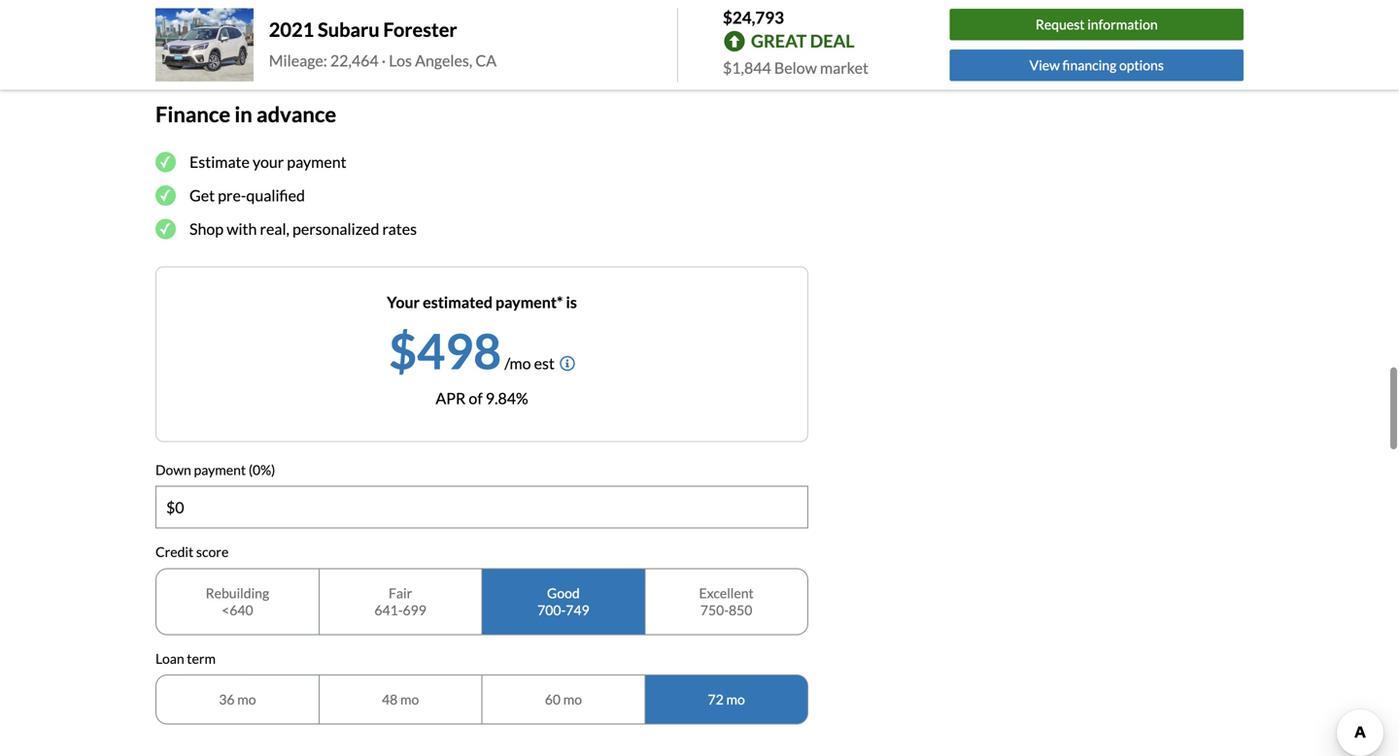 Task type: describe. For each thing, give the bounding box(es) containing it.
749
[[566, 602, 589, 619]]

get pre-qualified
[[189, 186, 305, 205]]

credit
[[155, 544, 194, 561]]

mo for 72 mo
[[726, 692, 745, 708]]

real,
[[260, 219, 289, 238]]

36 mo
[[219, 692, 256, 708]]

your
[[387, 293, 420, 312]]

est
[[534, 354, 555, 373]]

$498 /mo est
[[389, 321, 555, 380]]

your
[[253, 152, 284, 171]]

good
[[547, 585, 580, 602]]

in
[[234, 101, 252, 127]]

641-
[[374, 602, 403, 619]]

information
[[1087, 16, 1158, 33]]

shop with real, personalized rates
[[189, 219, 417, 238]]

rebuilding
[[206, 585, 269, 602]]

$498
[[389, 321, 501, 380]]

rates
[[382, 219, 417, 238]]

info circle image
[[559, 356, 575, 371]]

36
[[219, 692, 235, 708]]

fair
[[389, 585, 412, 602]]

your estimated payment* is
[[387, 293, 577, 312]]

request
[[1036, 16, 1085, 33]]

1 vertical spatial payment
[[194, 462, 246, 478]]

(0%)
[[249, 462, 275, 478]]

is
[[566, 293, 577, 312]]

850
[[729, 602, 752, 619]]

estimated
[[423, 293, 493, 312]]

great deal
[[751, 30, 855, 52]]

view financing options button
[[950, 50, 1244, 81]]

/mo
[[504, 354, 531, 373]]

22,464
[[330, 51, 379, 70]]

with
[[227, 219, 257, 238]]

request information button
[[950, 9, 1244, 41]]

48 mo
[[382, 692, 419, 708]]

credit score
[[155, 544, 229, 561]]

down
[[155, 462, 191, 478]]

loan term
[[155, 651, 216, 667]]

72
[[708, 692, 724, 708]]

los
[[389, 51, 412, 70]]

options
[[1119, 57, 1164, 73]]

payment*
[[496, 293, 563, 312]]

60
[[545, 692, 561, 708]]

mo for 36 mo
[[237, 692, 256, 708]]

<640
[[222, 602, 253, 619]]



Task type: vqa. For each thing, say whether or not it's contained in the screenshot.


Task type: locate. For each thing, give the bounding box(es) containing it.
pre-
[[218, 186, 246, 205]]

0 vertical spatial payment
[[287, 152, 346, 171]]

shop
[[189, 219, 224, 238]]

deal
[[810, 30, 855, 52]]

payment left (0%)
[[194, 462, 246, 478]]

payment right your
[[287, 152, 346, 171]]

below
[[774, 58, 817, 77]]

Down payment (0%) text field
[[156, 487, 807, 528]]

view
[[1030, 57, 1060, 73]]

down payment (0%)
[[155, 462, 275, 478]]

good 700-749
[[537, 585, 589, 619]]

apr
[[436, 389, 466, 408]]

72 mo
[[708, 692, 745, 708]]

term
[[187, 651, 216, 667]]

excellent 750-850
[[699, 585, 754, 619]]

2021 subaru forester mileage: 22,464 · los angeles, ca
[[269, 18, 497, 70]]

rebuilding <640
[[206, 585, 269, 619]]

$24,793
[[723, 7, 784, 27]]

show price history
[[155, 33, 281, 52]]

advance
[[257, 101, 336, 127]]

mo right 48
[[400, 692, 419, 708]]

699
[[403, 602, 426, 619]]

show
[[155, 33, 193, 52]]

market
[[820, 58, 868, 77]]

finance
[[155, 101, 230, 127]]

subaru
[[318, 18, 379, 41]]

$1,844
[[723, 58, 771, 77]]

2021
[[269, 18, 314, 41]]

apr of 9.84%
[[436, 389, 528, 408]]

mo right 36
[[237, 692, 256, 708]]

loan
[[155, 651, 184, 667]]

·
[[382, 51, 386, 70]]

price
[[196, 33, 230, 52]]

48
[[382, 692, 398, 708]]

qualified
[[246, 186, 305, 205]]

2021 subaru forester image
[[155, 8, 253, 82]]

0 horizontal spatial payment
[[194, 462, 246, 478]]

700-
[[537, 602, 566, 619]]

9.84%
[[486, 389, 528, 408]]

get
[[189, 186, 215, 205]]

mileage:
[[269, 51, 327, 70]]

forester
[[383, 18, 457, 41]]

750-
[[700, 602, 729, 619]]

2 mo from the left
[[400, 692, 419, 708]]

mo
[[237, 692, 256, 708], [400, 692, 419, 708], [563, 692, 582, 708], [726, 692, 745, 708]]

$1,844 below market
[[723, 58, 868, 77]]

mo right 72
[[726, 692, 745, 708]]

finance in advance
[[155, 101, 336, 127]]

estimate your payment
[[189, 152, 346, 171]]

great
[[751, 30, 807, 52]]

mo for 48 mo
[[400, 692, 419, 708]]

payment
[[287, 152, 346, 171], [194, 462, 246, 478]]

3 mo from the left
[[563, 692, 582, 708]]

mo right 60
[[563, 692, 582, 708]]

request information
[[1036, 16, 1158, 33]]

1 horizontal spatial payment
[[287, 152, 346, 171]]

estimate
[[189, 152, 250, 171]]

history
[[233, 33, 281, 52]]

4 mo from the left
[[726, 692, 745, 708]]

mo for 60 mo
[[563, 692, 582, 708]]

view financing options
[[1030, 57, 1164, 73]]

score
[[196, 544, 229, 561]]

financing
[[1062, 57, 1117, 73]]

60 mo
[[545, 692, 582, 708]]

1 mo from the left
[[237, 692, 256, 708]]

show price history link
[[155, 33, 281, 52]]

fair 641-699
[[374, 585, 426, 619]]

personalized
[[292, 219, 379, 238]]

ca
[[475, 51, 497, 70]]

angeles,
[[415, 51, 472, 70]]

excellent
[[699, 585, 754, 602]]

of
[[469, 389, 483, 408]]



